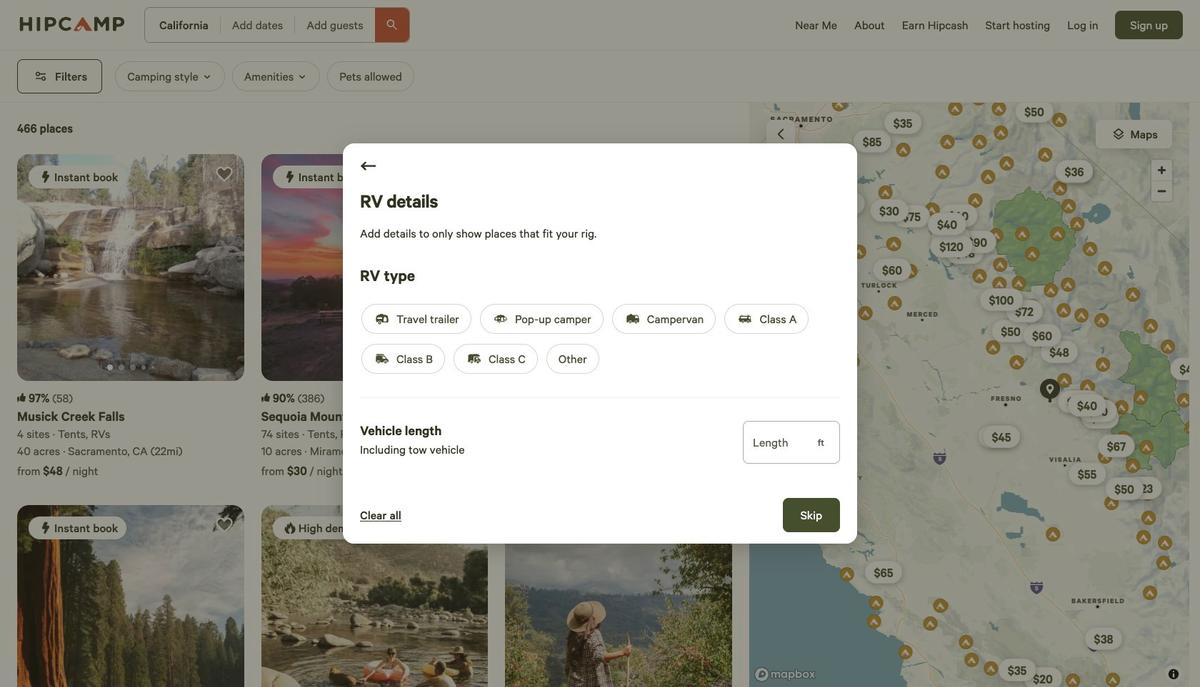 Task type: vqa. For each thing, say whether or not it's contained in the screenshot.
Length number field
no



Task type: locate. For each thing, give the bounding box(es) containing it.
zoom out image
[[1151, 181, 1172, 201]]

zoom in image
[[1151, 160, 1172, 181]]

toggle attribution image
[[1169, 667, 1178, 683]]

current image image
[[107, 365, 113, 370], [118, 365, 124, 370], [130, 365, 136, 370], [362, 365, 368, 370], [595, 365, 601, 370], [141, 365, 146, 370], [151, 366, 154, 369]]



Task type: describe. For each thing, give the bounding box(es) containing it.
map region
[[749, 103, 1189, 688]]

map marker element
[[1040, 379, 1060, 403]]



